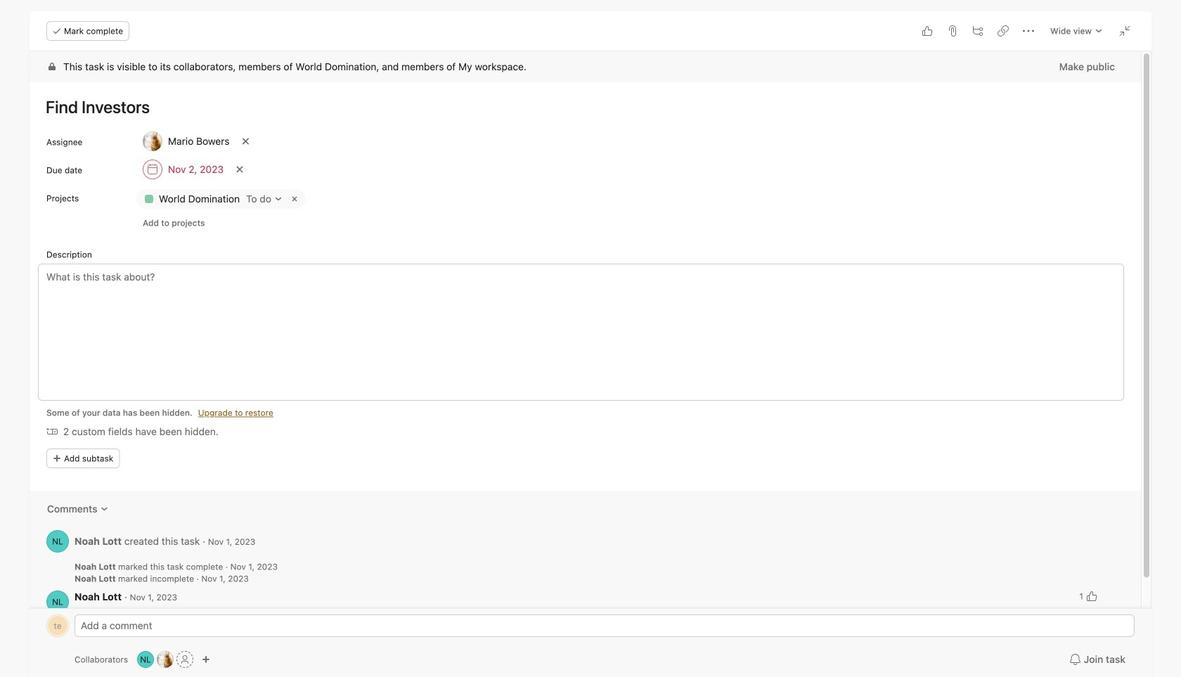 Task type: locate. For each thing, give the bounding box(es) containing it.
2 open user profile image from the top
[[46, 591, 69, 614]]

1 like. click to like this task comment image
[[1087, 591, 1098, 602]]

add subtask image
[[973, 25, 984, 37]]

more actions for this task image
[[1024, 25, 1035, 37]]

main content
[[30, 51, 1142, 638]]

1 vertical spatial open user profile image
[[46, 591, 69, 614]]

2 horizontal spatial add or remove collaborators image
[[202, 656, 210, 664]]

add or remove collaborators image
[[137, 651, 154, 668], [157, 651, 174, 668], [202, 656, 210, 664]]

0 horizontal spatial add or remove collaborators image
[[137, 651, 154, 668]]

main content inside find investors dialog
[[30, 51, 1142, 638]]

open user profile image
[[46, 530, 69, 553], [46, 591, 69, 614]]

comments image
[[100, 505, 109, 514]]

0 vertical spatial open user profile image
[[46, 530, 69, 553]]



Task type: describe. For each thing, give the bounding box(es) containing it.
copy task link image
[[998, 25, 1010, 37]]

clear due date image
[[236, 165, 244, 174]]

1 horizontal spatial add or remove collaborators image
[[157, 651, 174, 668]]

remove assignee image
[[242, 137, 250, 146]]

attachments: add a file to this task, find investors image
[[948, 25, 959, 37]]

1 open user profile image from the top
[[46, 530, 69, 553]]

collapse task pane image
[[1120, 25, 1131, 37]]

find investors dialog
[[30, 11, 1152, 677]]

0 likes. click to like this task image
[[922, 25, 934, 37]]

Task Name text field
[[37, 91, 1125, 123]]

remove image
[[289, 193, 300, 205]]



Task type: vqa. For each thing, say whether or not it's contained in the screenshot.
Collapse task pane image at the right top of the page
yes



